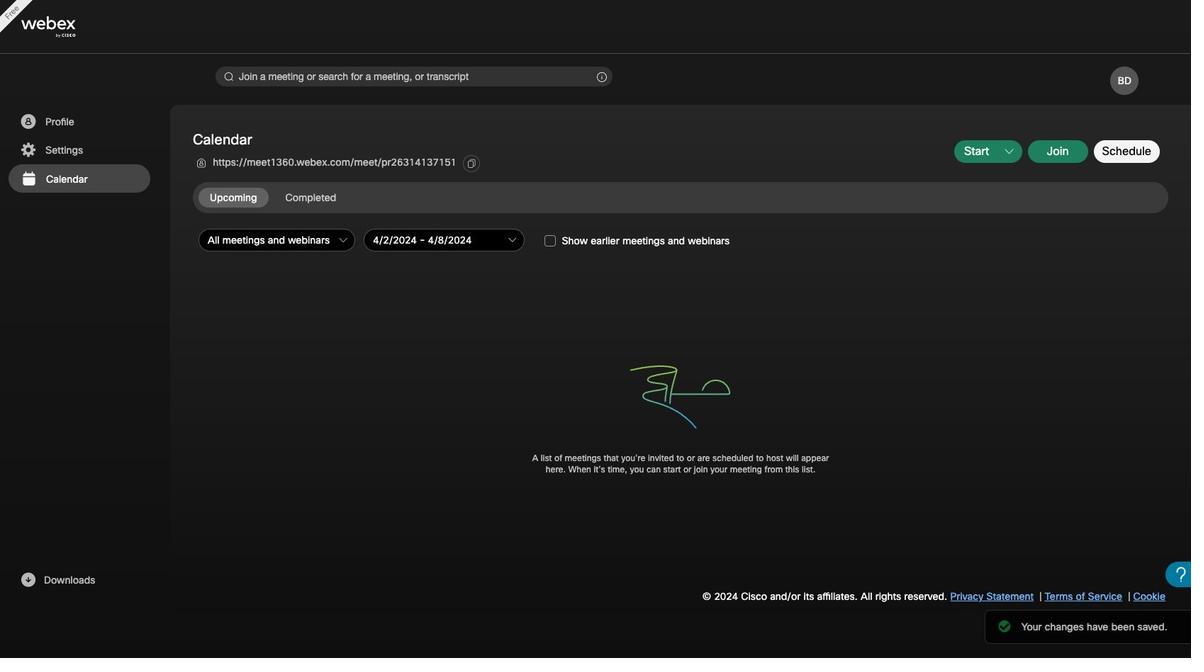 Task type: locate. For each thing, give the bounding box(es) containing it.
calendar element
[[0, 105, 1191, 613]]

start a meeting options image
[[1005, 148, 1014, 156]]

2 tab from the left
[[274, 188, 348, 207]]

0 horizontal spatial tab
[[199, 188, 268, 207]]

tab list
[[199, 188, 353, 207]]

mds people circle_filled image
[[19, 113, 37, 130]]

tab
[[199, 188, 268, 207], [274, 188, 348, 207]]

Join a meeting or search for a meeting, or transcript text field
[[216, 67, 613, 87]]

tab panel inside "calendar" element
[[193, 226, 1171, 514]]

mds settings_filled image
[[19, 142, 37, 159]]

banner
[[0, 0, 1191, 54]]

tab panel
[[193, 226, 1171, 514]]

copy image
[[467, 159, 477, 169]]

1 horizontal spatial tab
[[274, 188, 348, 207]]



Task type: describe. For each thing, give the bounding box(es) containing it.
tab list inside "calendar" element
[[199, 188, 353, 207]]

mds meetings_filled image
[[20, 171, 38, 188]]

1 tab from the left
[[199, 188, 268, 207]]

cisco webex image
[[21, 17, 106, 38]]

mds content download_filled image
[[19, 572, 37, 589]]

mds check circle badge_filled image
[[1033, 620, 1047, 634]]



Task type: vqa. For each thing, say whether or not it's contained in the screenshot.
BANNER
yes



